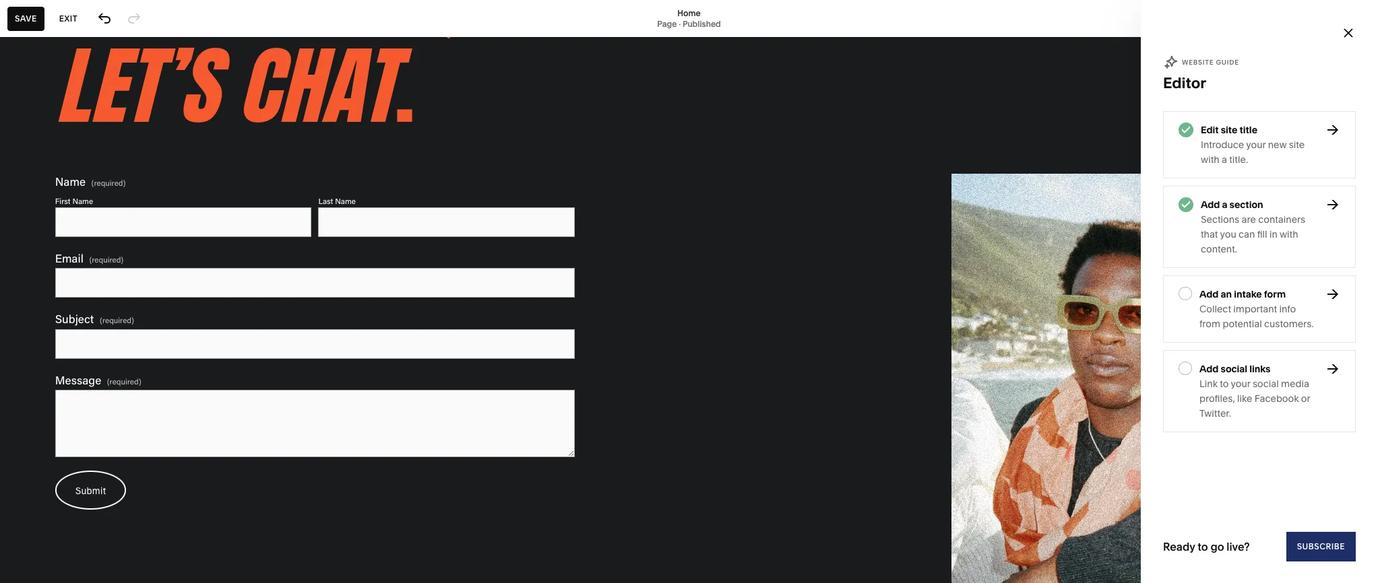 Task type: vqa. For each thing, say whether or not it's contained in the screenshot.
PETERSON
no



Task type: locate. For each thing, give the bounding box(es) containing it.
1 horizontal spatial site
[[1289, 139, 1305, 151]]

exit
[[59, 13, 78, 23]]

asset library link
[[22, 445, 150, 461]]

to
[[1220, 378, 1229, 390], [1198, 541, 1208, 554]]

add
[[1201, 199, 1220, 211], [1200, 289, 1219, 301], [1200, 363, 1219, 375]]

to right link
[[1220, 378, 1229, 390]]

add up sections
[[1201, 199, 1220, 211]]

content.
[[1201, 243, 1238, 255]]

0 vertical spatial website
[[1182, 59, 1214, 66]]

a left 'title.'
[[1222, 154, 1227, 166]]

site right new
[[1289, 139, 1305, 151]]

website up editor
[[1182, 59, 1214, 66]]

form
[[1265, 289, 1286, 301]]

1 horizontal spatial social
[[1253, 378, 1279, 390]]

facebook
[[1255, 393, 1299, 405]]

scheduling
[[22, 205, 80, 218]]

0 vertical spatial your
[[1247, 139, 1266, 151]]

selling link
[[22, 107, 150, 123]]

to inside 'add social links link to your social media profiles, like facebook or twitter.'
[[1220, 378, 1229, 390]]

1 horizontal spatial website
[[1182, 59, 1214, 66]]

go
[[1211, 541, 1225, 554]]

profiles,
[[1200, 393, 1235, 405]]

1 vertical spatial your
[[1231, 378, 1251, 390]]

your down title
[[1247, 139, 1266, 151]]

editor
[[1164, 74, 1207, 92]]

info
[[1280, 303, 1296, 315]]

collect
[[1200, 303, 1232, 315]]

1 vertical spatial site
[[1289, 139, 1305, 151]]

website
[[1182, 59, 1214, 66], [22, 84, 64, 97]]

site
[[1221, 124, 1238, 136], [1289, 139, 1305, 151]]

with
[[1201, 154, 1220, 166], [1280, 229, 1299, 241]]

0 horizontal spatial to
[[1198, 541, 1208, 554]]

add social links link to your social media profiles, like facebook or twitter.
[[1200, 363, 1311, 420]]

home
[[678, 8, 701, 18]]

are
[[1242, 214, 1256, 226]]

add up link
[[1200, 363, 1219, 375]]

add inside 'add social links link to your social media profiles, like facebook or twitter.'
[[1200, 363, 1219, 375]]

a up sections
[[1222, 199, 1228, 211]]

1 vertical spatial a
[[1222, 199, 1228, 211]]

website guide
[[1182, 59, 1240, 66]]

your
[[1247, 139, 1266, 151], [1231, 378, 1251, 390]]

scheduling link
[[22, 204, 150, 220]]

1 vertical spatial to
[[1198, 541, 1208, 554]]

a
[[1222, 154, 1227, 166], [1222, 199, 1228, 211]]

with right in
[[1280, 229, 1299, 241]]

0 horizontal spatial site
[[1221, 124, 1238, 136]]

save button
[[7, 6, 44, 31]]

site up introduce at the top of the page
[[1221, 124, 1238, 136]]

social
[[1221, 363, 1248, 375], [1253, 378, 1279, 390]]

0 vertical spatial add
[[1201, 199, 1220, 211]]

0 horizontal spatial with
[[1201, 154, 1220, 166]]

social left links
[[1221, 363, 1248, 375]]

media
[[1282, 378, 1310, 390]]

add up collect
[[1200, 289, 1219, 301]]

0 horizontal spatial social
[[1221, 363, 1248, 375]]

0 horizontal spatial website
[[22, 84, 64, 97]]

with down introduce at the top of the page
[[1201, 154, 1220, 166]]

from
[[1200, 318, 1221, 330]]

1 vertical spatial website
[[22, 84, 64, 97]]

your inside edit site title introduce your new site with a title.
[[1247, 139, 1266, 151]]

link
[[1200, 378, 1218, 390]]

introduce
[[1201, 139, 1245, 151]]

fill
[[1258, 229, 1268, 241]]

0 vertical spatial site
[[1221, 124, 1238, 136]]

edit site title introduce your new site with a title.
[[1201, 124, 1305, 166]]

edit
[[1201, 124, 1219, 136]]

live?
[[1227, 541, 1250, 554]]

website for website
[[22, 84, 64, 97]]

0 vertical spatial social
[[1221, 363, 1248, 375]]

1 vertical spatial add
[[1200, 289, 1219, 301]]

·
[[679, 19, 681, 29]]

published
[[683, 19, 721, 29]]

0 vertical spatial to
[[1220, 378, 1229, 390]]

links
[[1250, 363, 1271, 375]]

add for add social links link to your social media profiles, like facebook or twitter.
[[1200, 363, 1219, 375]]

social down links
[[1253, 378, 1279, 390]]

add for add a section sections are containers that you can fill in with content.
[[1201, 199, 1220, 211]]

like
[[1238, 393, 1253, 405]]

1 horizontal spatial to
[[1220, 378, 1229, 390]]

your up like
[[1231, 378, 1251, 390]]

0 vertical spatial with
[[1201, 154, 1220, 166]]

to left go
[[1198, 541, 1208, 554]]

0 vertical spatial a
[[1222, 154, 1227, 166]]

title.
[[1230, 154, 1248, 166]]

add inside add a section sections are containers that you can fill in with content.
[[1201, 199, 1220, 211]]

website up the "selling"
[[22, 84, 64, 97]]

or
[[1302, 393, 1311, 405]]

add inside the add an intake form collect important info from potential customers.
[[1200, 289, 1219, 301]]

a inside edit site title introduce your new site with a title.
[[1222, 154, 1227, 166]]

subscribe button
[[1287, 533, 1356, 562]]

1 horizontal spatial with
[[1280, 229, 1299, 241]]

2 vertical spatial add
[[1200, 363, 1219, 375]]

1 vertical spatial with
[[1280, 229, 1299, 241]]



Task type: describe. For each thing, give the bounding box(es) containing it.
in
[[1270, 229, 1278, 241]]

an
[[1221, 289, 1232, 301]]

ready
[[1164, 541, 1196, 554]]

title
[[1240, 124, 1258, 136]]

you
[[1220, 229, 1237, 241]]

your inside 'add social links link to your social media profiles, like facebook or twitter.'
[[1231, 378, 1251, 390]]

ready to go live?
[[1164, 541, 1250, 554]]

a inside add a section sections are containers that you can fill in with content.
[[1222, 199, 1228, 211]]

with inside add a section sections are containers that you can fill in with content.
[[1280, 229, 1299, 241]]

exit button
[[52, 6, 85, 31]]

sections
[[1201, 214, 1240, 226]]

selling
[[22, 108, 57, 121]]

save
[[15, 13, 37, 23]]

section
[[1230, 199, 1264, 211]]

website for website guide
[[1182, 59, 1214, 66]]

can
[[1239, 229, 1255, 241]]

website link
[[22, 83, 150, 99]]

analytics link
[[22, 180, 150, 196]]

new
[[1268, 139, 1287, 151]]

add an intake form collect important info from potential customers.
[[1200, 289, 1314, 330]]

that
[[1201, 229, 1218, 241]]

add for add an intake form collect important info from potential customers.
[[1200, 289, 1219, 301]]

asset
[[22, 445, 51, 459]]

add a section sections are containers that you can fill in with content.
[[1201, 199, 1306, 255]]

page
[[657, 19, 677, 29]]

settings link
[[22, 469, 150, 485]]

twitter.
[[1200, 408, 1231, 420]]

potential
[[1223, 318, 1262, 330]]

important
[[1234, 303, 1278, 315]]

analytics
[[22, 181, 70, 194]]

with inside edit site title introduce your new site with a title.
[[1201, 154, 1220, 166]]

containers
[[1259, 214, 1306, 226]]

intake
[[1234, 289, 1262, 301]]

subscribe
[[1297, 542, 1346, 552]]

customers.
[[1265, 318, 1314, 330]]

1 vertical spatial social
[[1253, 378, 1279, 390]]

asset library
[[22, 445, 90, 459]]

settings
[[22, 470, 65, 483]]

library
[[54, 445, 90, 459]]

guide
[[1216, 59, 1240, 66]]

home page · published
[[657, 8, 721, 29]]



